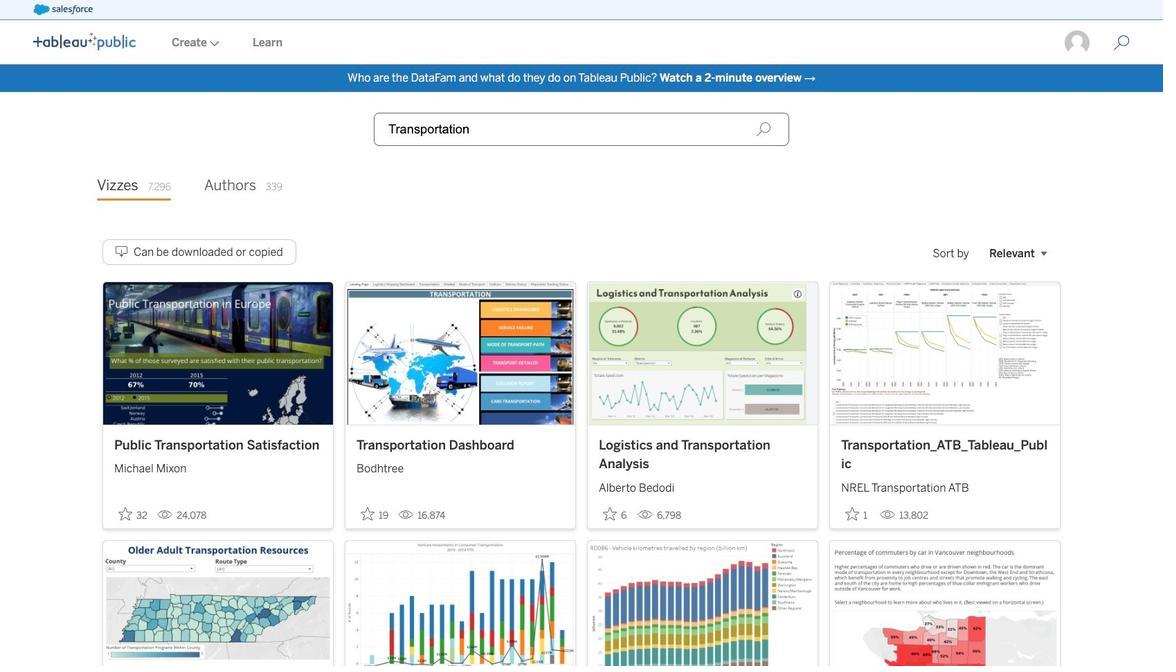 Task type: locate. For each thing, give the bounding box(es) containing it.
2 add favorite image from the left
[[361, 507, 375, 521]]

2 add favorite button from the left
[[357, 503, 393, 526]]

search image
[[756, 122, 772, 137]]

2 horizontal spatial add favorite image
[[603, 507, 617, 521]]

ruby.anderson5854 image
[[1064, 29, 1092, 57]]

3 add favorite button from the left
[[599, 503, 632, 526]]

workbook thumbnail image
[[103, 282, 333, 425], [346, 282, 576, 425], [588, 282, 818, 425], [830, 282, 1060, 425], [103, 541, 333, 667], [346, 541, 576, 667], [588, 541, 818, 667], [830, 541, 1060, 667]]

3 add favorite image from the left
[[603, 507, 617, 521]]

4 add favorite button from the left
[[841, 503, 875, 526]]

add favorite image for second add favorite button from the left
[[361, 507, 375, 521]]

1 add favorite image from the left
[[118, 507, 132, 521]]

add favorite image
[[118, 507, 132, 521], [361, 507, 375, 521], [603, 507, 617, 521]]

1 add favorite button from the left
[[114, 503, 152, 526]]

1 horizontal spatial add favorite image
[[361, 507, 375, 521]]

0 horizontal spatial add favorite image
[[118, 507, 132, 521]]

Add Favorite button
[[114, 503, 152, 526], [357, 503, 393, 526], [599, 503, 632, 526], [841, 503, 875, 526]]

add favorite image for 4th add favorite button from the right
[[118, 507, 132, 521]]



Task type: vqa. For each thing, say whether or not it's contained in the screenshot.
1st 10,000+
no



Task type: describe. For each thing, give the bounding box(es) containing it.
add favorite image
[[846, 507, 859, 521]]

add favorite image for second add favorite button from right
[[603, 507, 617, 521]]

create image
[[207, 41, 220, 46]]

salesforce logo image
[[33, 4, 93, 15]]

Search input field
[[374, 113, 790, 146]]

go to search image
[[1097, 35, 1147, 51]]

logo image
[[33, 33, 136, 51]]



